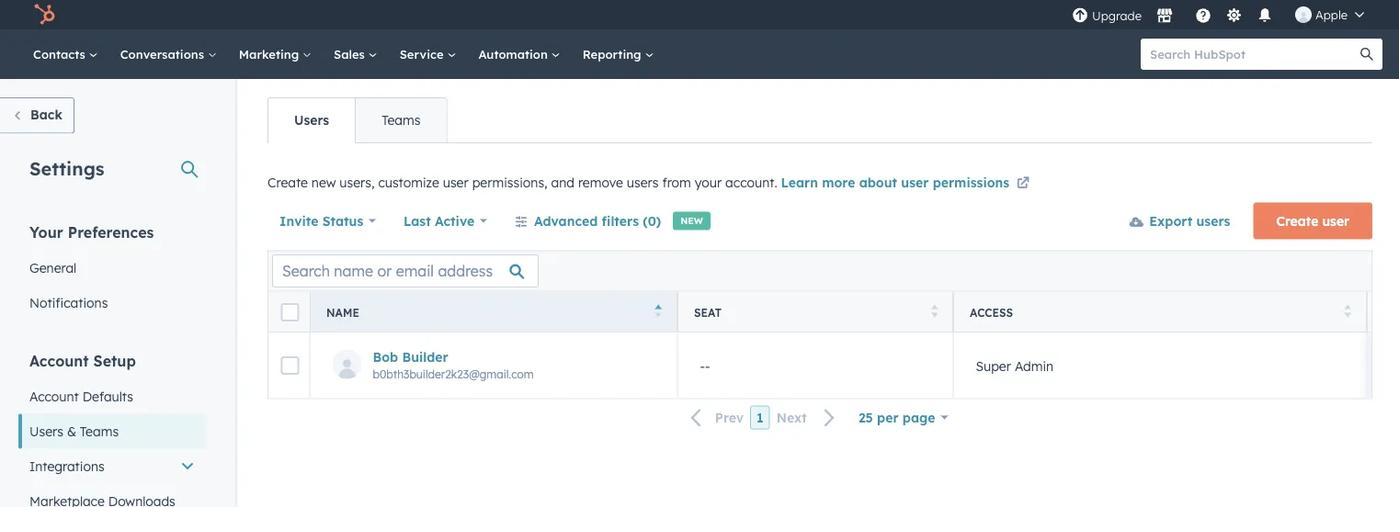 Task type: locate. For each thing, give the bounding box(es) containing it.
sales link
[[323, 29, 389, 79]]

1 - from the left
[[700, 357, 705, 374]]

link opens in a new window image
[[1017, 173, 1030, 195]]

0 horizontal spatial teams
[[80, 423, 119, 439]]

teams inside teams link
[[382, 112, 421, 128]]

bob builder link
[[373, 349, 659, 365]]

press to sort. image for seat
[[931, 304, 938, 317]]

create inside button
[[1277, 213, 1319, 229]]

0 vertical spatial users
[[627, 175, 659, 191]]

navigation
[[268, 97, 447, 143]]

1 horizontal spatial users
[[1197, 213, 1231, 229]]

b0bth3builder2k23@gmail.com
[[373, 367, 534, 381]]

name
[[326, 305, 359, 319]]

next button
[[770, 406, 847, 430]]

bob builder b0bth3builder2k23@gmail.com
[[373, 349, 534, 381]]

your preferences
[[29, 223, 154, 241]]

service link
[[389, 29, 467, 79]]

super admin
[[976, 357, 1054, 374]]

last active button
[[403, 203, 488, 240]]

bob
[[373, 349, 398, 365]]

1 press to sort. image from the left
[[931, 304, 938, 317]]

users
[[294, 112, 329, 128], [29, 423, 63, 439]]

users left '&'
[[29, 423, 63, 439]]

1 press to sort. element from the left
[[931, 304, 938, 320]]

super
[[976, 357, 1011, 374]]

1 account from the top
[[29, 352, 89, 370]]

1 vertical spatial users
[[1197, 213, 1231, 229]]

users & teams link
[[18, 414, 206, 449]]

account up account defaults
[[29, 352, 89, 370]]

1 horizontal spatial press to sort. element
[[1345, 304, 1351, 320]]

1 horizontal spatial press to sort. image
[[1345, 304, 1351, 317]]

users up new
[[294, 112, 329, 128]]

1 vertical spatial create
[[1277, 213, 1319, 229]]

25 per page
[[859, 410, 936, 426]]

--
[[700, 357, 710, 374]]

account up '&'
[[29, 388, 79, 405]]

1 vertical spatial users
[[29, 423, 63, 439]]

0 vertical spatial teams
[[382, 112, 421, 128]]

more
[[822, 175, 855, 191]]

1 vertical spatial teams
[[80, 423, 119, 439]]

account
[[29, 352, 89, 370], [29, 388, 79, 405]]

2 press to sort. image from the left
[[1345, 304, 1351, 317]]

teams
[[382, 112, 421, 128], [80, 423, 119, 439]]

pagination navigation
[[680, 406, 847, 430]]

2 - from the left
[[705, 357, 710, 374]]

account for account setup
[[29, 352, 89, 370]]

press to sort. element
[[931, 304, 938, 320], [1345, 304, 1351, 320]]

- up prev "button"
[[705, 357, 710, 374]]

last active
[[404, 213, 475, 229]]

new
[[312, 175, 336, 191]]

user
[[443, 175, 469, 191], [901, 175, 929, 191], [1323, 213, 1350, 229]]

1 vertical spatial account
[[29, 388, 79, 405]]

users link
[[268, 98, 355, 143]]

25 per page button
[[847, 399, 960, 436]]

0 vertical spatial users
[[294, 112, 329, 128]]

prev
[[715, 410, 744, 426]]

press to sort. image
[[931, 304, 938, 317], [1345, 304, 1351, 317]]

0 horizontal spatial press to sort. image
[[931, 304, 938, 317]]

users left from
[[627, 175, 659, 191]]

seat
[[694, 305, 722, 319]]

Search name or email address search field
[[272, 255, 539, 288]]

account setup element
[[18, 351, 206, 508]]

1 horizontal spatial teams
[[382, 112, 421, 128]]

learn
[[781, 175, 818, 191]]

ascending sort. press to sort descending. element
[[655, 304, 662, 320]]

hubspot image
[[33, 4, 55, 26]]

setup
[[93, 352, 136, 370]]

users right export at the right of the page
[[1197, 213, 1231, 229]]

create
[[268, 175, 308, 191], [1277, 213, 1319, 229]]

builder
[[402, 349, 448, 365]]

ascending sort. press to sort descending. image
[[655, 304, 662, 317]]

settings image
[[1226, 8, 1243, 24]]

users inside account setup element
[[29, 423, 63, 439]]

teams right '&'
[[80, 423, 119, 439]]

users
[[627, 175, 659, 191], [1197, 213, 1231, 229]]

teams up customize
[[382, 112, 421, 128]]

2 press to sort. element from the left
[[1345, 304, 1351, 320]]

press to sort. element for access
[[1345, 304, 1351, 320]]

marketing
[[239, 46, 303, 62]]

notifications
[[29, 295, 108, 311]]

back
[[30, 107, 62, 123]]

1 horizontal spatial create
[[1277, 213, 1319, 229]]

2 horizontal spatial user
[[1323, 213, 1350, 229]]

menu containing apple
[[1070, 0, 1377, 29]]

marketplaces button
[[1146, 0, 1184, 29]]

0 horizontal spatial users
[[29, 423, 63, 439]]

0 horizontal spatial users
[[627, 175, 659, 191]]

invite status button
[[279, 203, 377, 240]]

- down seat
[[700, 357, 705, 374]]

preferences
[[68, 223, 154, 241]]

1 horizontal spatial users
[[294, 112, 329, 128]]

invite status
[[280, 213, 363, 229]]

new
[[680, 215, 703, 227]]

advanced filters (0) button
[[503, 203, 673, 240]]

next
[[777, 410, 807, 426]]

permissions
[[933, 175, 1010, 191]]

menu
[[1070, 0, 1377, 29]]

your preferences element
[[18, 222, 206, 320]]

export users button
[[1118, 203, 1242, 240]]

0 horizontal spatial user
[[443, 175, 469, 191]]

0 horizontal spatial press to sort. element
[[931, 304, 938, 320]]

0 vertical spatial create
[[268, 175, 308, 191]]

0 vertical spatial account
[[29, 352, 89, 370]]

2 account from the top
[[29, 388, 79, 405]]

users inside button
[[1197, 213, 1231, 229]]

about
[[859, 175, 897, 191]]

conversations
[[120, 46, 208, 62]]

0 horizontal spatial create
[[268, 175, 308, 191]]



Task type: vqa. For each thing, say whether or not it's contained in the screenshot.
the bottom 11
no



Task type: describe. For each thing, give the bounding box(es) containing it.
Search HubSpot search field
[[1141, 39, 1366, 70]]

permissions,
[[472, 175, 548, 191]]

your
[[695, 175, 722, 191]]

create user
[[1277, 213, 1350, 229]]

last
[[404, 213, 431, 229]]

conversations link
[[109, 29, 228, 79]]

learn more about user permissions
[[781, 175, 1014, 191]]

automation
[[478, 46, 551, 62]]

account defaults link
[[18, 379, 206, 414]]

users for users
[[294, 112, 329, 128]]

per
[[877, 410, 899, 426]]

teams link
[[355, 98, 446, 143]]

upgrade image
[[1072, 8, 1089, 24]]

access
[[970, 305, 1013, 319]]

users for users & teams
[[29, 423, 63, 439]]

notifications image
[[1257, 8, 1273, 25]]

bob builder image
[[1295, 6, 1312, 23]]

and
[[551, 175, 575, 191]]

contacts
[[33, 46, 89, 62]]

help image
[[1195, 8, 1212, 25]]

from
[[662, 175, 691, 191]]

1
[[757, 410, 764, 426]]

automation link
[[467, 29, 572, 79]]

export
[[1149, 213, 1193, 229]]

invite
[[280, 213, 318, 229]]

search image
[[1361, 48, 1374, 61]]

reporting link
[[572, 29, 665, 79]]

create user button
[[1254, 203, 1373, 240]]

&
[[67, 423, 76, 439]]

sales
[[334, 46, 368, 62]]

integrations
[[29, 458, 105, 474]]

remove
[[578, 175, 623, 191]]

help button
[[1188, 0, 1219, 29]]

reporting
[[583, 46, 645, 62]]

learn more about user permissions link
[[781, 173, 1033, 195]]

general link
[[18, 251, 206, 285]]

search button
[[1352, 39, 1383, 70]]

settings link
[[1223, 5, 1246, 24]]

apple
[[1316, 7, 1348, 22]]

account.
[[725, 175, 777, 191]]

press to sort. element for seat
[[931, 304, 938, 320]]

integrations button
[[18, 449, 206, 484]]

advanced
[[534, 213, 598, 229]]

page
[[903, 410, 936, 426]]

account for account defaults
[[29, 388, 79, 405]]

active
[[435, 213, 475, 229]]

marketplaces image
[[1157, 8, 1173, 25]]

apple button
[[1284, 0, 1375, 29]]

admin
[[1015, 357, 1054, 374]]

upgrade
[[1092, 8, 1142, 23]]

account defaults
[[29, 388, 133, 405]]

back link
[[0, 97, 74, 134]]

main team element
[[1367, 332, 1399, 399]]

notifications button
[[1249, 0, 1281, 29]]

export users
[[1149, 213, 1231, 229]]

link opens in a new window image
[[1017, 178, 1030, 191]]

account setup
[[29, 352, 136, 370]]

advanced filters (0)
[[534, 213, 661, 229]]

filters
[[602, 213, 639, 229]]

status
[[322, 213, 363, 229]]

create for create new users, customize user permissions, and remove users from your account.
[[268, 175, 308, 191]]

hubspot link
[[22, 4, 69, 26]]

defaults
[[82, 388, 133, 405]]

notifications link
[[18, 285, 206, 320]]

contacts link
[[22, 29, 109, 79]]

navigation containing users
[[268, 97, 447, 143]]

your
[[29, 223, 63, 241]]

1 button
[[750, 406, 770, 430]]

1 horizontal spatial user
[[901, 175, 929, 191]]

users & teams
[[29, 423, 119, 439]]

create for create user
[[1277, 213, 1319, 229]]

customize
[[378, 175, 439, 191]]

teams inside users & teams link
[[80, 423, 119, 439]]

prev button
[[680, 406, 750, 430]]

create new users, customize user permissions, and remove users from your account.
[[268, 175, 781, 191]]

users,
[[340, 175, 375, 191]]

25
[[859, 410, 873, 426]]

general
[[29, 260, 77, 276]]

press to sort. image for access
[[1345, 304, 1351, 317]]

service
[[400, 46, 447, 62]]

(0)
[[643, 213, 661, 229]]

marketing link
[[228, 29, 323, 79]]

user inside button
[[1323, 213, 1350, 229]]

settings
[[29, 157, 104, 180]]



